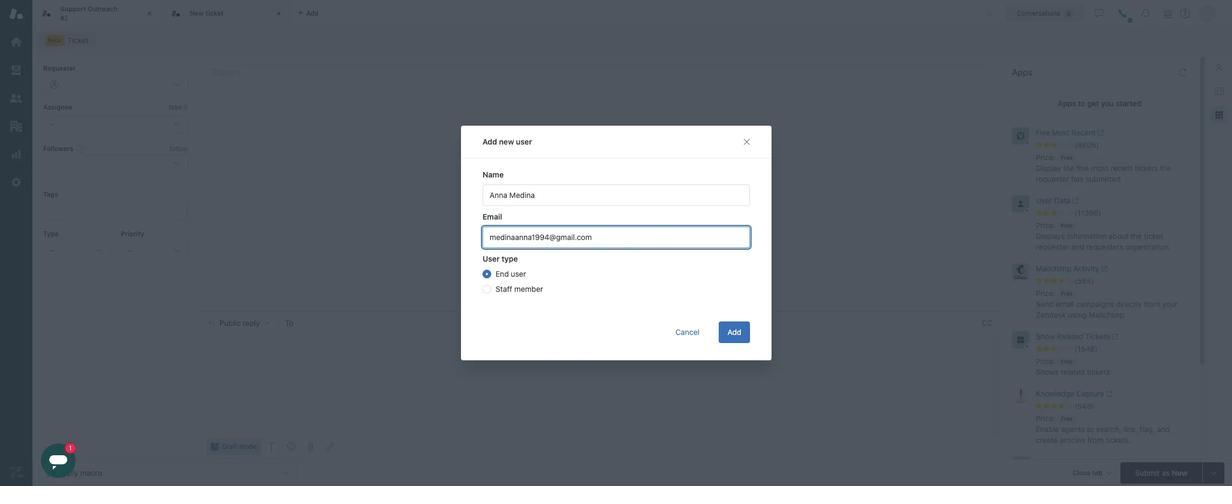 Task type: vqa. For each thing, say whether or not it's contained in the screenshot.


Task type: describe. For each thing, give the bounding box(es) containing it.
- for type
[[50, 245, 54, 255]]

free for email
[[1062, 290, 1073, 297]]

submitted
[[1086, 174, 1121, 183]]

five most recent image
[[1013, 127, 1030, 145]]

has
[[1072, 174, 1084, 183]]

display
[[1036, 163, 1062, 173]]

agents
[[1062, 425, 1085, 434]]

from inside price: free send email campaigns directly from your zendesk using mailchimp
[[1145, 299, 1161, 309]]

to
[[285, 318, 294, 327]]

new link
[[38, 33, 96, 48]]

price: free display the five most recent tickets the requester has submitted
[[1036, 153, 1172, 183]]

0 vertical spatial user
[[516, 137, 532, 146]]

(8605)
[[1075, 140, 1099, 149]]

draft mode button
[[206, 438, 261, 455]]

mode
[[240, 442, 257, 450]]

data
[[1055, 196, 1071, 205]]

send
[[1036, 299, 1054, 309]]

admin image
[[9, 175, 23, 189]]

close image inside new ticket tab
[[274, 8, 284, 19]]

0 vertical spatial to
[[1079, 99, 1086, 108]]

submit as new
[[1136, 468, 1188, 477]]

add button
[[719, 322, 750, 343]]

email
[[1056, 299, 1075, 309]]

mailchimp inside price: free send email campaigns directly from your zendesk using mailchimp
[[1089, 310, 1125, 319]]

knowledge
[[1036, 389, 1075, 398]]

to inside price: free enable agents to search, link, flag, and create articles from tickets.
[[1087, 425, 1094, 434]]

0 vertical spatial mailchimp
[[1036, 264, 1072, 273]]

Public reply composer Draft mode text field
[[204, 334, 989, 357]]

apps for apps
[[1013, 67, 1033, 77]]

and for requester
[[1072, 242, 1085, 251]]

0 horizontal spatial the
[[1064, 163, 1075, 173]]

capture
[[1077, 389, 1105, 398]]

staff
[[495, 284, 512, 293]]

tags
[[43, 191, 58, 199]]

add attachment image
[[306, 442, 315, 451]]

cancel
[[676, 327, 700, 337]]

price: for displays
[[1036, 221, 1056, 230]]

take it
[[169, 103, 188, 111]]

(11366)
[[1075, 208, 1102, 217]]

started
[[1116, 99, 1142, 108]]

take it button
[[169, 102, 188, 113]]

and for flag,
[[1158, 425, 1170, 434]]

price: free enable agents to search, link, flag, and create articles from tickets.
[[1036, 414, 1170, 444]]

user data link
[[1036, 195, 1173, 208]]

(1546)
[[1075, 344, 1098, 353]]

create
[[1036, 435, 1058, 444]]

organization.
[[1126, 242, 1171, 251]]

end user
[[495, 269, 526, 278]]

five
[[1036, 128, 1050, 137]]

zendesk
[[1036, 310, 1066, 319]]

(opens in a new tab) image for knowledge capture
[[1105, 391, 1113, 397]]

apps image
[[1215, 111, 1224, 119]]

activity
[[1074, 264, 1100, 273]]

type
[[43, 230, 59, 238]]

apps to get you started
[[1058, 99, 1142, 108]]

add for add new user
[[483, 137, 497, 146]]

submit
[[1136, 468, 1160, 477]]

close modal image
[[743, 138, 751, 146]]

related
[[1057, 332, 1084, 341]]

user type
[[483, 254, 518, 263]]

requester inside price: free displays information about the ticket requester and requesters organization.
[[1036, 242, 1070, 251]]

1 vertical spatial user
[[511, 269, 526, 278]]

#2
[[60, 14, 68, 22]]

take
[[169, 103, 182, 111]]

cc button
[[982, 318, 993, 328]]

get
[[1088, 99, 1100, 108]]

price: free send email campaigns directly from your zendesk using mailchimp
[[1036, 289, 1178, 319]]

tickets
[[1086, 332, 1111, 341]]

outreach
[[88, 5, 117, 13]]

conversations button
[[1006, 5, 1085, 22]]

using
[[1068, 310, 1087, 319]]

campaigns
[[1077, 299, 1114, 309]]

cc
[[982, 318, 993, 327]]

assignee
[[43, 103, 72, 111]]

draft mode
[[222, 442, 257, 450]]

- button for priority
[[121, 242, 188, 259]]

price: for shows
[[1036, 357, 1056, 366]]

mailchimp activity link
[[1036, 263, 1173, 276]]

get help image
[[1181, 9, 1191, 18]]

information
[[1067, 231, 1107, 241]]

price: for send
[[1036, 289, 1056, 298]]

organizations image
[[9, 119, 23, 133]]

4 stars. 585 reviews. element
[[1036, 276, 1192, 286]]

support outreach #2
[[60, 5, 117, 22]]

conversations
[[1017, 9, 1061, 17]]

cancel button
[[667, 322, 708, 343]]

five most recent link
[[1036, 127, 1173, 140]]

your
[[1163, 299, 1178, 309]]

recent
[[1072, 128, 1096, 137]]

views image
[[9, 63, 23, 77]]

- button for type
[[43, 242, 110, 259]]

tab containing support outreach
[[32, 0, 162, 27]]



Task type: locate. For each thing, give the bounding box(es) containing it.
1 vertical spatial (opens in a new tab) image
[[1071, 198, 1079, 204]]

2 free from the top
[[1062, 222, 1073, 229]]

knowledge capture
[[1036, 389, 1105, 398]]

0 vertical spatial user
[[1036, 196, 1053, 205]]

reporting image
[[9, 147, 23, 161]]

1 vertical spatial to
[[1087, 425, 1094, 434]]

(opens in a new tab) image inside the five most recent link
[[1096, 130, 1105, 136]]

price: up displays
[[1036, 221, 1056, 230]]

new inside secondary element
[[47, 36, 61, 44]]

most
[[1052, 128, 1070, 137]]

add new user dialog
[[461, 126, 772, 360]]

1 free from the top
[[1062, 154, 1073, 161]]

customers image
[[9, 91, 23, 105]]

zendesk image
[[9, 465, 23, 479]]

flag,
[[1140, 425, 1155, 434]]

get started image
[[9, 35, 23, 49]]

1 horizontal spatial new
[[190, 9, 204, 17]]

2 horizontal spatial new
[[1172, 468, 1188, 477]]

Subject field
[[209, 65, 991, 78]]

show
[[1036, 332, 1055, 341]]

email
[[483, 212, 502, 221]]

4 stars. 548 reviews. element
[[1036, 401, 1192, 411]]

user data image
[[1013, 195, 1030, 213]]

to left get
[[1079, 99, 1086, 108]]

-
[[50, 245, 54, 255], [128, 245, 131, 255]]

the
[[1064, 163, 1075, 173], [1160, 163, 1172, 173], [1131, 231, 1142, 241]]

and right flag,
[[1158, 425, 1170, 434]]

add for add
[[728, 327, 741, 337]]

1 close image from the left
[[144, 8, 155, 19]]

apps for apps to get you started
[[1058, 99, 1077, 108]]

free inside the price: free display the five most recent tickets the requester has submitted
[[1062, 154, 1073, 161]]

(opens in a new tab) image inside mailchimp activity link
[[1100, 266, 1108, 272]]

about
[[1109, 231, 1129, 241]]

1 vertical spatial and
[[1158, 425, 1170, 434]]

(opens in a new tab) image up 3 stars. 1546 reviews. element
[[1111, 334, 1119, 340]]

and inside price: free enable agents to search, link, flag, and create articles from tickets.
[[1158, 425, 1170, 434]]

knowledge image
[[1215, 87, 1224, 95]]

user for user data
[[1036, 196, 1053, 205]]

(opens in a new tab) image
[[1111, 334, 1119, 340], [1105, 391, 1113, 397]]

mailchimp down displays
[[1036, 264, 1072, 273]]

0 horizontal spatial from
[[1088, 435, 1104, 444]]

user left type
[[483, 254, 500, 263]]

five most recent
[[1036, 128, 1096, 137]]

free up 'email'
[[1062, 290, 1073, 297]]

free up display
[[1062, 154, 1073, 161]]

the up "has"
[[1064, 163, 1075, 173]]

tickets inside the price: free display the five most recent tickets the requester has submitted
[[1135, 163, 1158, 173]]

1 price: from the top
[[1036, 153, 1056, 162]]

free up 'related'
[[1062, 358, 1073, 365]]

1 vertical spatial ticket
[[1144, 231, 1164, 241]]

new ticket
[[190, 9, 224, 17]]

zendesk support image
[[9, 7, 23, 21]]

0 vertical spatial new
[[190, 9, 204, 17]]

price: free shows related tickets
[[1036, 357, 1111, 377]]

1 horizontal spatial tickets
[[1135, 163, 1158, 173]]

support
[[60, 5, 86, 13]]

price: up display
[[1036, 153, 1056, 162]]

(opens in a new tab) image up 4 stars. 548 reviews. element
[[1105, 391, 1113, 397]]

2 close image from the left
[[274, 8, 284, 19]]

0 horizontal spatial ticket
[[206, 9, 224, 17]]

- for priority
[[128, 245, 131, 255]]

staff member
[[495, 284, 543, 293]]

priority
[[121, 230, 144, 238]]

0 horizontal spatial -
[[50, 245, 54, 255]]

1 horizontal spatial add
[[728, 327, 741, 337]]

1 vertical spatial user
[[483, 254, 500, 263]]

0 vertical spatial from
[[1145, 299, 1161, 309]]

most
[[1092, 163, 1109, 173]]

tickets up capture
[[1087, 367, 1111, 377]]

new
[[499, 137, 514, 146]]

ticket
[[206, 9, 224, 17], [1144, 231, 1164, 241]]

price: up enable
[[1036, 414, 1056, 423]]

price: inside price: free displays information about the ticket requester and requesters organization.
[[1036, 221, 1056, 230]]

0 horizontal spatial apps
[[1013, 67, 1033, 77]]

from left your
[[1145, 299, 1161, 309]]

1 vertical spatial add
[[728, 327, 741, 337]]

free inside price: free enable agents to search, link, flag, and create articles from tickets.
[[1062, 415, 1073, 422]]

1 vertical spatial apps
[[1058, 99, 1077, 108]]

1 - button from the left
[[43, 242, 110, 259]]

4 price: from the top
[[1036, 357, 1056, 366]]

- button
[[43, 242, 110, 259], [121, 242, 188, 259]]

free up agents
[[1062, 415, 1073, 422]]

0 horizontal spatial close image
[[144, 8, 155, 19]]

end
[[495, 269, 509, 278]]

0 vertical spatial add
[[483, 137, 497, 146]]

1 horizontal spatial - button
[[121, 242, 188, 259]]

displays
[[1036, 231, 1065, 241]]

add right 'cancel'
[[728, 327, 741, 337]]

0 horizontal spatial new
[[47, 36, 61, 44]]

1 vertical spatial requester
[[1036, 242, 1070, 251]]

type
[[502, 254, 518, 263]]

knowledge capture image
[[1013, 388, 1030, 406]]

1 horizontal spatial user
[[1036, 196, 1053, 205]]

from down search,
[[1088, 435, 1104, 444]]

0 vertical spatial (opens in a new tab) image
[[1111, 334, 1119, 340]]

price: for enable
[[1036, 414, 1056, 423]]

price: inside "price: free shows related tickets"
[[1036, 357, 1056, 366]]

user up staff member
[[511, 269, 526, 278]]

new ticket tab
[[162, 0, 291, 27]]

requesters
[[1087, 242, 1124, 251]]

price: inside the price: free display the five most recent tickets the requester has submitted
[[1036, 153, 1056, 162]]

- down "type"
[[50, 245, 54, 255]]

1 horizontal spatial the
[[1131, 231, 1142, 241]]

1 horizontal spatial ticket
[[1144, 231, 1164, 241]]

1 horizontal spatial apps
[[1058, 99, 1077, 108]]

3 price: from the top
[[1036, 289, 1056, 298]]

articles
[[1060, 435, 1086, 444]]

draft
[[222, 442, 238, 450]]

price: inside price: free enable agents to search, link, flag, and create articles from tickets.
[[1036, 414, 1056, 423]]

0 vertical spatial (opens in a new tab) image
[[1096, 130, 1105, 136]]

user left data
[[1036, 196, 1053, 205]]

0 horizontal spatial - button
[[43, 242, 110, 259]]

name
[[483, 170, 504, 179]]

ticket inside price: free displays information about the ticket requester and requesters organization.
[[1144, 231, 1164, 241]]

show related tickets image
[[1013, 331, 1030, 348]]

price: inside price: free send email campaigns directly from your zendesk using mailchimp
[[1036, 289, 1056, 298]]

free up displays
[[1062, 222, 1073, 229]]

1 horizontal spatial and
[[1158, 425, 1170, 434]]

from
[[1145, 299, 1161, 309], [1088, 435, 1104, 444]]

free for agents
[[1062, 415, 1073, 422]]

free inside "price: free shows related tickets"
[[1062, 358, 1073, 365]]

apps
[[1013, 67, 1033, 77], [1058, 99, 1077, 108]]

new inside tab
[[190, 9, 204, 17]]

0 horizontal spatial tickets
[[1087, 367, 1111, 377]]

as
[[1162, 468, 1170, 477]]

1 - from the left
[[50, 245, 54, 255]]

tickets.
[[1106, 435, 1131, 444]]

add inside button
[[728, 327, 741, 337]]

add left new
[[483, 137, 497, 146]]

mailchimp down the campaigns
[[1089, 310, 1125, 319]]

tab
[[32, 0, 162, 27]]

1 vertical spatial new
[[47, 36, 61, 44]]

1 horizontal spatial to
[[1087, 425, 1094, 434]]

price: free displays information about the ticket requester and requesters organization.
[[1036, 221, 1171, 251]]

follow
[[170, 145, 188, 153]]

1 vertical spatial (opens in a new tab) image
[[1105, 391, 1113, 397]]

0 horizontal spatial mailchimp
[[1036, 264, 1072, 273]]

- button down priority
[[121, 242, 188, 259]]

price:
[[1036, 153, 1056, 162], [1036, 221, 1056, 230], [1036, 289, 1056, 298], [1036, 357, 1056, 366], [1036, 414, 1056, 423]]

main element
[[0, 0, 32, 486]]

1 requester from the top
[[1036, 174, 1070, 183]]

show related tickets
[[1036, 332, 1111, 341]]

five
[[1077, 163, 1090, 173]]

Email field
[[483, 227, 750, 248]]

format text image
[[267, 442, 276, 451]]

show related tickets link
[[1036, 331, 1173, 344]]

new
[[190, 9, 204, 17], [47, 36, 61, 44], [1172, 468, 1188, 477]]

and inside price: free displays information about the ticket requester and requesters organization.
[[1072, 242, 1085, 251]]

free for the
[[1062, 154, 1073, 161]]

shows
[[1036, 367, 1059, 377]]

1 horizontal spatial mailchimp
[[1089, 310, 1125, 319]]

(548)
[[1075, 401, 1095, 410]]

requester down displays
[[1036, 242, 1070, 251]]

it
[[184, 103, 188, 111]]

new for new
[[47, 36, 61, 44]]

1 horizontal spatial close image
[[274, 8, 284, 19]]

free
[[1062, 154, 1073, 161], [1062, 222, 1073, 229], [1062, 290, 1073, 297], [1062, 358, 1073, 365], [1062, 415, 1073, 422]]

user data
[[1036, 196, 1071, 205]]

follow button
[[170, 144, 188, 154]]

insert emojis image
[[287, 442, 295, 451]]

5 price: from the top
[[1036, 414, 1056, 423]]

the right 'recent'
[[1160, 163, 1172, 173]]

zendesk products image
[[1165, 11, 1172, 18]]

you
[[1102, 99, 1114, 108]]

secondary element
[[32, 30, 1233, 51]]

2 requester from the top
[[1036, 242, 1070, 251]]

requester inside the price: free display the five most recent tickets the requester has submitted
[[1036, 174, 1070, 183]]

0 vertical spatial and
[[1072, 242, 1085, 251]]

customer context image
[[1215, 63, 1224, 72]]

5 free from the top
[[1062, 415, 1073, 422]]

3 stars. 1546 reviews. element
[[1036, 344, 1192, 354]]

the up organization. at the right of the page
[[1131, 231, 1142, 241]]

0 vertical spatial requester
[[1036, 174, 1070, 183]]

0 horizontal spatial and
[[1072, 242, 1085, 251]]

user inside dialog
[[483, 254, 500, 263]]

(opens in a new tab) image up 4 stars. 585 reviews. element
[[1100, 266, 1108, 272]]

0 vertical spatial apps
[[1013, 67, 1033, 77]]

0 vertical spatial tickets
[[1135, 163, 1158, 173]]

user for user type
[[483, 254, 500, 263]]

(opens in a new tab) image
[[1096, 130, 1105, 136], [1071, 198, 1079, 204], [1100, 266, 1108, 272]]

0 horizontal spatial to
[[1079, 99, 1086, 108]]

tickets right 'recent'
[[1135, 163, 1158, 173]]

0 horizontal spatial add
[[483, 137, 497, 146]]

(opens in a new tab) image up (8605)
[[1096, 130, 1105, 136]]

free inside price: free displays information about the ticket requester and requesters organization.
[[1062, 222, 1073, 229]]

free inside price: free send email campaigns directly from your zendesk using mailchimp
[[1062, 290, 1073, 297]]

2 horizontal spatial the
[[1160, 163, 1172, 173]]

link,
[[1124, 425, 1138, 434]]

free for information
[[1062, 222, 1073, 229]]

2 - from the left
[[128, 245, 131, 255]]

- button down "type"
[[43, 242, 110, 259]]

tabs tab list
[[32, 0, 975, 27]]

requester down display
[[1036, 174, 1070, 183]]

0 horizontal spatial user
[[483, 254, 500, 263]]

4 free from the top
[[1062, 358, 1073, 365]]

mailchimp
[[1036, 264, 1072, 273], [1089, 310, 1125, 319]]

tickets inside "price: free shows related tickets"
[[1087, 367, 1111, 377]]

new for new ticket
[[190, 9, 204, 17]]

(opens in a new tab) image up (11366)
[[1071, 198, 1079, 204]]

0 vertical spatial ticket
[[206, 9, 224, 17]]

recent
[[1111, 163, 1133, 173]]

2 - button from the left
[[121, 242, 188, 259]]

Name field
[[483, 184, 750, 206]]

user right new
[[516, 137, 532, 146]]

(opens in a new tab) image inside show related tickets link
[[1111, 334, 1119, 340]]

close image
[[144, 8, 155, 19], [274, 8, 284, 19]]

(opens in a new tab) image for show related tickets
[[1111, 334, 1119, 340]]

tickets
[[1135, 163, 1158, 173], [1087, 367, 1111, 377]]

and down information
[[1072, 242, 1085, 251]]

price: up send
[[1036, 289, 1056, 298]]

from inside price: free enable agents to search, link, flag, and create articles from tickets.
[[1088, 435, 1104, 444]]

free for related
[[1062, 358, 1073, 365]]

(opens in a new tab) image for mailchimp activity
[[1100, 266, 1108, 272]]

(opens in a new tab) image for user data
[[1071, 198, 1079, 204]]

price: for display
[[1036, 153, 1056, 162]]

related
[[1061, 367, 1085, 377]]

to right agents
[[1087, 425, 1094, 434]]

user
[[1036, 196, 1053, 205], [483, 254, 500, 263]]

(opens in a new tab) image inside user data link
[[1071, 198, 1079, 204]]

1 vertical spatial mailchimp
[[1089, 310, 1125, 319]]

member
[[514, 284, 543, 293]]

and
[[1072, 242, 1085, 251], [1158, 425, 1170, 434]]

1 horizontal spatial from
[[1145, 299, 1161, 309]]

add link (cmd k) image
[[326, 442, 334, 451]]

- down priority
[[128, 245, 131, 255]]

directly
[[1117, 299, 1143, 309]]

(585)
[[1075, 276, 1095, 285]]

(opens in a new tab) image inside knowledge capture link
[[1105, 391, 1113, 397]]

mailchimp activity image
[[1013, 263, 1030, 281]]

1 vertical spatial tickets
[[1087, 367, 1111, 377]]

3 stars. 11366 reviews. element
[[1036, 208, 1192, 218]]

(opens in a new tab) image for five most recent
[[1096, 130, 1105, 136]]

the inside price: free displays information about the ticket requester and requesters organization.
[[1131, 231, 1142, 241]]

2 vertical spatial new
[[1172, 468, 1188, 477]]

2 price: from the top
[[1036, 221, 1056, 230]]

3 free from the top
[[1062, 290, 1073, 297]]

knowledge capture link
[[1036, 388, 1173, 401]]

ticket inside tab
[[206, 9, 224, 17]]

add
[[483, 137, 497, 146], [728, 327, 741, 337]]

1 horizontal spatial -
[[128, 245, 131, 255]]

mailchimp activity
[[1036, 264, 1100, 273]]

price: up shows
[[1036, 357, 1056, 366]]

1 vertical spatial from
[[1088, 435, 1104, 444]]

3 stars. 8605 reviews. element
[[1036, 140, 1192, 150]]

add new user
[[483, 137, 532, 146]]

user
[[516, 137, 532, 146], [511, 269, 526, 278]]

2 vertical spatial (opens in a new tab) image
[[1100, 266, 1108, 272]]

None field
[[300, 318, 978, 328]]



